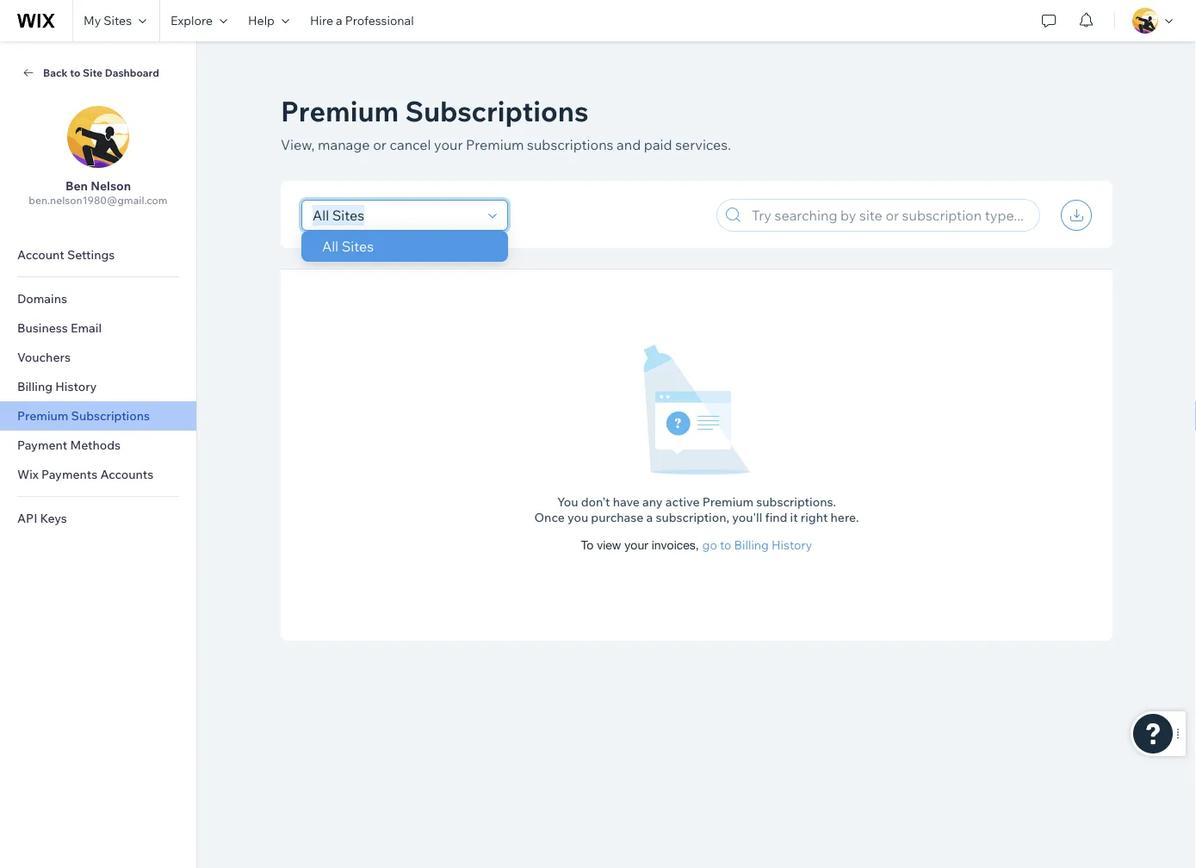Task type: locate. For each thing, give the bounding box(es) containing it.
wix payments accounts
[[17, 467, 154, 482]]

None field
[[308, 201, 483, 230]]

domains
[[17, 291, 67, 306]]

have
[[613, 494, 640, 509]]

premium up 'you'll'
[[703, 494, 754, 509]]

once
[[535, 510, 565, 525]]

a down the any
[[647, 510, 653, 525]]

you'll
[[732, 510, 763, 525]]

accounts
[[100, 467, 154, 482]]

0 horizontal spatial a
[[336, 13, 343, 28]]

0 vertical spatial sites
[[104, 13, 132, 28]]

0 vertical spatial your
[[434, 136, 463, 153]]

subscriptions down billing history link on the left of page
[[71, 408, 150, 423]]

0 vertical spatial subscriptions
[[405, 93, 589, 128]]

to inside the back to site dashboard link
[[70, 66, 80, 79]]

your right view
[[625, 538, 649, 552]]

api keys link
[[0, 504, 196, 533]]

0 vertical spatial history
[[55, 379, 97, 394]]

to view your invoices, go to billing history
[[581, 538, 813, 553]]

to
[[70, 66, 80, 79], [720, 538, 732, 553]]

go to billing history link
[[703, 538, 813, 553]]

subscriptions inside sidebar element
[[71, 408, 150, 423]]

sites
[[104, 13, 132, 28], [342, 238, 374, 255]]

help button
[[238, 0, 300, 41]]

1 vertical spatial sites
[[342, 238, 374, 255]]

a
[[336, 13, 343, 28], [647, 510, 653, 525]]

back
[[43, 66, 68, 79]]

1 horizontal spatial sites
[[342, 238, 374, 255]]

professional
[[345, 13, 414, 28]]

subscriptions
[[527, 136, 614, 153]]

history up premium subscriptions on the left top of the page
[[55, 379, 97, 394]]

billing
[[17, 379, 53, 394], [734, 538, 769, 553]]

sites for my sites
[[104, 13, 132, 28]]

your right cancel on the left top
[[434, 136, 463, 153]]

account
[[17, 247, 64, 262]]

premium
[[281, 93, 399, 128], [466, 136, 524, 153], [17, 408, 68, 423], [703, 494, 754, 509]]

api keys
[[17, 511, 67, 526]]

1 vertical spatial history
[[772, 538, 813, 553]]

hire a professional
[[310, 13, 414, 28]]

sites inside option
[[342, 238, 374, 255]]

a right hire
[[336, 13, 343, 28]]

all sites option
[[302, 231, 508, 262]]

0 horizontal spatial subscriptions
[[71, 408, 150, 423]]

sites for all sites
[[342, 238, 374, 255]]

1 horizontal spatial billing
[[734, 538, 769, 553]]

you don't have any active premium subscriptions. once you purchase a subscription, you'll find it right here.
[[535, 494, 859, 525]]

subscriptions
[[405, 93, 589, 128], [71, 408, 150, 423]]

1 horizontal spatial a
[[647, 510, 653, 525]]

billing down vouchers
[[17, 379, 53, 394]]

1 vertical spatial to
[[720, 538, 732, 553]]

0 horizontal spatial your
[[434, 136, 463, 153]]

to
[[581, 538, 594, 552]]

1 vertical spatial subscriptions
[[71, 408, 150, 423]]

billing history
[[17, 379, 97, 394]]

sites right all
[[342, 238, 374, 255]]

subscriptions for premium subscriptions
[[71, 408, 150, 423]]

right
[[801, 510, 828, 525]]

0 vertical spatial a
[[336, 13, 343, 28]]

paid
[[644, 136, 672, 153]]

your
[[434, 136, 463, 153], [625, 538, 649, 552]]

billing down 'you'll'
[[734, 538, 769, 553]]

1 horizontal spatial your
[[625, 538, 649, 552]]

1 vertical spatial a
[[647, 510, 653, 525]]

to left site
[[70, 66, 80, 79]]

subscription,
[[656, 510, 730, 525]]

nelson
[[91, 178, 131, 193]]

history down it
[[772, 538, 813, 553]]

business email link
[[0, 314, 196, 343]]

0 horizontal spatial to
[[70, 66, 80, 79]]

back to site dashboard link
[[21, 65, 176, 80]]

1 vertical spatial your
[[625, 538, 649, 552]]

hire a professional link
[[300, 0, 424, 41]]

premium up payment at the left
[[17, 408, 68, 423]]

to right go
[[720, 538, 732, 553]]

0 horizontal spatial billing
[[17, 379, 53, 394]]

subscriptions inside the 'premium subscriptions view, manage or cancel your premium subscriptions and paid services.'
[[405, 93, 589, 128]]

explore
[[171, 13, 213, 28]]

1 vertical spatial billing
[[734, 538, 769, 553]]

ben
[[65, 178, 88, 193]]

0 horizontal spatial history
[[55, 379, 97, 394]]

wix
[[17, 467, 39, 482]]

0 vertical spatial billing
[[17, 379, 53, 394]]

help
[[248, 13, 275, 28]]

vouchers link
[[0, 343, 196, 372]]

subscriptions up the subscriptions
[[405, 93, 589, 128]]

you
[[557, 494, 578, 509]]

history
[[55, 379, 97, 394], [772, 538, 813, 553]]

0 horizontal spatial sites
[[104, 13, 132, 28]]

sites right my
[[104, 13, 132, 28]]

1 horizontal spatial subscriptions
[[405, 93, 589, 128]]

account settings
[[17, 247, 115, 262]]

all
[[322, 238, 339, 255]]

domains link
[[0, 284, 196, 314]]

0 vertical spatial to
[[70, 66, 80, 79]]



Task type: vqa. For each thing, say whether or not it's contained in the screenshot.
'alert'
no



Task type: describe. For each thing, give the bounding box(es) containing it.
server error icon image
[[643, 344, 751, 476]]

settings
[[67, 247, 115, 262]]

services.
[[676, 136, 731, 153]]

premium subscriptions view, manage or cancel your premium subscriptions and paid services.
[[281, 93, 731, 153]]

site
[[83, 66, 103, 79]]

business
[[17, 320, 68, 336]]

don't
[[581, 494, 610, 509]]

or
[[373, 136, 387, 153]]

back to site dashboard
[[43, 66, 159, 79]]

payments
[[41, 467, 98, 482]]

find
[[765, 510, 788, 525]]

business email
[[17, 320, 102, 336]]

vouchers
[[17, 350, 71, 365]]

methods
[[70, 438, 121, 453]]

go
[[703, 538, 717, 553]]

hire
[[310, 13, 333, 28]]

your inside the 'premium subscriptions view, manage or cancel your premium subscriptions and paid services.'
[[434, 136, 463, 153]]

ben.nelson1980@gmail.com
[[29, 194, 168, 207]]

your inside the to view your invoices, go to billing history
[[625, 538, 649, 552]]

and
[[617, 136, 641, 153]]

all sites
[[322, 238, 374, 255]]

payment
[[17, 438, 67, 453]]

active
[[666, 494, 700, 509]]

manage
[[318, 136, 370, 153]]

billing history link
[[0, 372, 196, 401]]

payment methods link
[[0, 431, 196, 460]]

account settings link
[[0, 240, 196, 270]]

dashboard
[[105, 66, 159, 79]]

premium subscriptions
[[17, 408, 150, 423]]

premium left the subscriptions
[[466, 136, 524, 153]]

ben nelson ben.nelson1980@gmail.com
[[29, 178, 168, 207]]

billing inside sidebar element
[[17, 379, 53, 394]]

a inside you don't have any active premium subscriptions. once you purchase a subscription, you'll find it right here.
[[647, 510, 653, 525]]

view,
[[281, 136, 315, 153]]

1 horizontal spatial history
[[772, 538, 813, 553]]

Try searching by site or subscription type... field
[[747, 200, 1035, 231]]

sidebar element
[[0, 41, 197, 868]]

history inside sidebar element
[[55, 379, 97, 394]]

email
[[71, 320, 102, 336]]

premium up manage
[[281, 93, 399, 128]]

purchase
[[591, 510, 644, 525]]

my
[[84, 13, 101, 28]]

keys
[[40, 511, 67, 526]]

premium inside you don't have any active premium subscriptions. once you purchase a subscription, you'll find it right here.
[[703, 494, 754, 509]]

you
[[568, 510, 589, 525]]

cancel
[[390, 136, 431, 153]]

here.
[[831, 510, 859, 525]]

it
[[790, 510, 798, 525]]

wix payments accounts link
[[0, 460, 196, 489]]

my sites
[[84, 13, 132, 28]]

1 horizontal spatial to
[[720, 538, 732, 553]]

api
[[17, 511, 37, 526]]

invoices,
[[652, 538, 699, 552]]

premium subscriptions link
[[0, 401, 196, 431]]

premium inside sidebar element
[[17, 408, 68, 423]]

subscriptions.
[[757, 494, 837, 509]]

any
[[643, 494, 663, 509]]

subscriptions for premium subscriptions view, manage or cancel your premium subscriptions and paid services.
[[405, 93, 589, 128]]

payment methods
[[17, 438, 121, 453]]

view
[[597, 538, 622, 552]]



